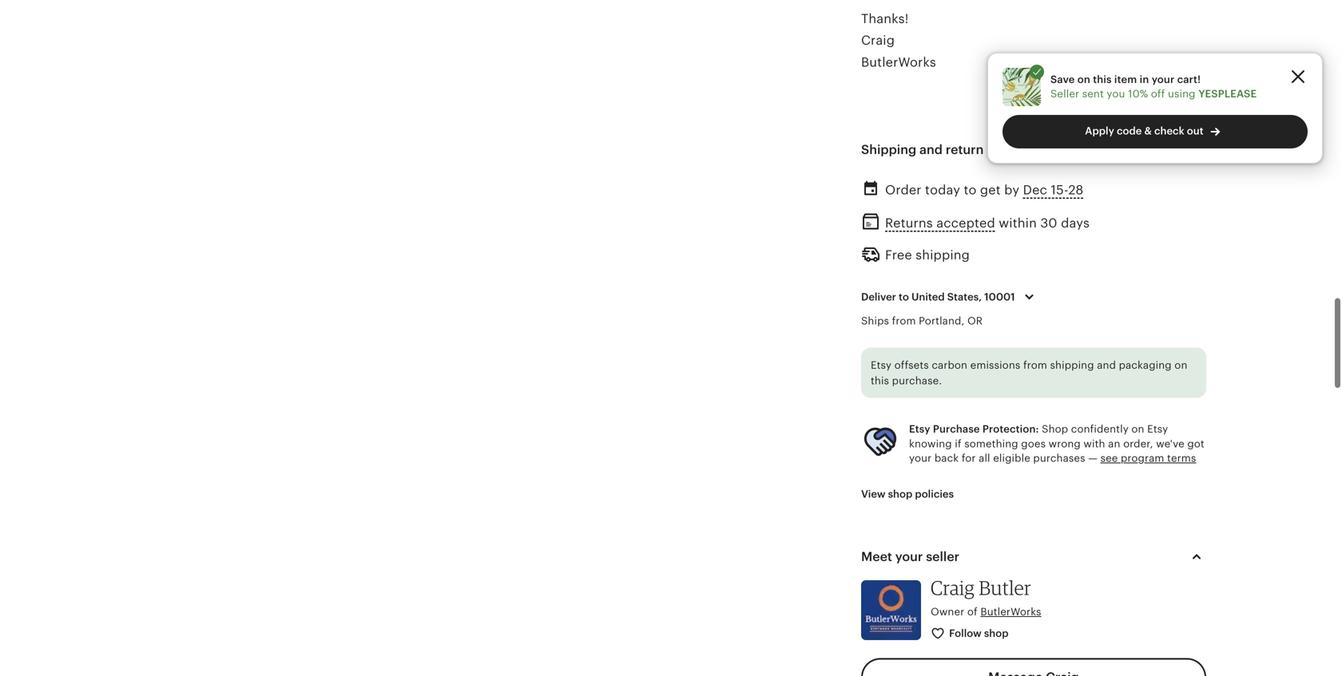 Task type: vqa. For each thing, say whether or not it's contained in the screenshot.
the right ButlerWorks
yes



Task type: locate. For each thing, give the bounding box(es) containing it.
today
[[926, 183, 961, 198]]

1 horizontal spatial on
[[1132, 424, 1145, 436]]

0 vertical spatial from
[[892, 315, 916, 327]]

using
[[1169, 88, 1196, 100]]

0 horizontal spatial etsy
[[871, 360, 892, 372]]

2 vertical spatial your
[[896, 550, 923, 565]]

1 vertical spatial your
[[910, 453, 932, 465]]

etsy up we've
[[1148, 424, 1169, 436]]

craig butler owner of butlerworks
[[931, 577, 1042, 618]]

1 vertical spatial and
[[1098, 360, 1117, 372]]

off
[[1152, 88, 1166, 100]]

sent
[[1083, 88, 1104, 100]]

1 horizontal spatial butlerworks
[[981, 607, 1042, 618]]

this up sent
[[1094, 73, 1112, 85]]

with
[[1084, 438, 1106, 450]]

follow shop
[[950, 628, 1009, 640]]

1 vertical spatial shop
[[985, 628, 1009, 640]]

policies up by
[[987, 143, 1035, 157]]

etsy offsets carbon emissions from shipping and packaging on this purchase.
[[871, 360, 1188, 387]]

shop
[[888, 489, 913, 501], [985, 628, 1009, 640]]

0 horizontal spatial to
[[899, 291, 909, 303]]

0 horizontal spatial on
[[1078, 73, 1091, 85]]

owner
[[931, 607, 965, 618]]

shipping
[[862, 143, 917, 157]]

1 vertical spatial on
[[1175, 360, 1188, 372]]

etsy left the offsets
[[871, 360, 892, 372]]

on up order,
[[1132, 424, 1145, 436]]

0 vertical spatial your
[[1152, 73, 1175, 85]]

1 vertical spatial butlerworks
[[981, 607, 1042, 618]]

and left return on the right top of the page
[[920, 143, 943, 157]]

shipping down returns accepted button
[[916, 248, 970, 263]]

1 horizontal spatial shipping
[[1051, 360, 1095, 372]]

returns accepted within 30 days
[[886, 216, 1090, 230]]

shipping
[[916, 248, 970, 263], [1051, 360, 1095, 372]]

shop inside button
[[888, 489, 913, 501]]

we've
[[1157, 438, 1185, 450]]

to left the united
[[899, 291, 909, 303]]

0 horizontal spatial shop
[[888, 489, 913, 501]]

your right meet
[[896, 550, 923, 565]]

0 vertical spatial shop
[[888, 489, 913, 501]]

0 horizontal spatial shipping
[[916, 248, 970, 263]]

free
[[886, 248, 913, 263]]

days
[[1061, 216, 1090, 230]]

0 horizontal spatial butlerworks
[[862, 55, 937, 69]]

1 horizontal spatial policies
[[987, 143, 1035, 157]]

1 vertical spatial shipping
[[1051, 360, 1095, 372]]

from right emissions
[[1024, 360, 1048, 372]]

0 vertical spatial on
[[1078, 73, 1091, 85]]

craig inside the 'craig butler owner of butlerworks'
[[931, 577, 975, 600]]

shipping up shop at the right of the page
[[1051, 360, 1095, 372]]

something
[[965, 438, 1019, 450]]

got
[[1188, 438, 1205, 450]]

your down knowing
[[910, 453, 932, 465]]

1 vertical spatial craig
[[931, 577, 975, 600]]

on right packaging
[[1175, 360, 1188, 372]]

emissions
[[971, 360, 1021, 372]]

to inside dropdown button
[[899, 291, 909, 303]]

0 vertical spatial policies
[[987, 143, 1035, 157]]

shipping and return policies button
[[847, 131, 1221, 169]]

purchases
[[1034, 453, 1086, 465]]

0 horizontal spatial policies
[[915, 489, 954, 501]]

0 horizontal spatial from
[[892, 315, 916, 327]]

etsy inside shop confidently on etsy knowing if something goes wrong with an order, we've got your back for all eligible purchases —
[[1148, 424, 1169, 436]]

return
[[946, 143, 984, 157]]

all
[[979, 453, 991, 465]]

states,
[[948, 291, 982, 303]]

1 horizontal spatial to
[[964, 183, 977, 198]]

you
[[1107, 88, 1126, 100]]

1 horizontal spatial etsy
[[910, 424, 931, 436]]

1 vertical spatial this
[[871, 375, 890, 387]]

craig butler image
[[862, 581, 922, 641]]

1 horizontal spatial from
[[1024, 360, 1048, 372]]

0 vertical spatial this
[[1094, 73, 1112, 85]]

craig up the owner
[[931, 577, 975, 600]]

2 horizontal spatial on
[[1175, 360, 1188, 372]]

your
[[1152, 73, 1175, 85], [910, 453, 932, 465], [896, 550, 923, 565]]

1 horizontal spatial craig
[[931, 577, 975, 600]]

shop
[[1042, 424, 1069, 436]]

an
[[1109, 438, 1121, 450]]

30
[[1041, 216, 1058, 230]]

0 vertical spatial and
[[920, 143, 943, 157]]

0 horizontal spatial craig
[[862, 33, 895, 48]]

2 vertical spatial on
[[1132, 424, 1145, 436]]

from
[[892, 315, 916, 327], [1024, 360, 1048, 372]]

shop right view
[[888, 489, 913, 501]]

butlerworks down thanks!
[[862, 55, 937, 69]]

meet
[[862, 550, 893, 565]]

get
[[981, 183, 1001, 198]]

15-
[[1051, 183, 1069, 198]]

on inside etsy offsets carbon emissions from shipping and packaging on this purchase.
[[1175, 360, 1188, 372]]

1 vertical spatial to
[[899, 291, 909, 303]]

knowing
[[910, 438, 952, 450]]

etsy for etsy offsets carbon emissions from shipping and packaging on this purchase.
[[871, 360, 892, 372]]

0 horizontal spatial and
[[920, 143, 943, 157]]

dec 15-28 button
[[1024, 179, 1084, 202]]

butlerworks
[[862, 55, 937, 69], [981, 607, 1042, 618]]

etsy inside etsy offsets carbon emissions from shipping and packaging on this purchase.
[[871, 360, 892, 372]]

carbon
[[932, 360, 968, 372]]

or
[[968, 315, 983, 327]]

shipping inside etsy offsets carbon emissions from shipping and packaging on this purchase.
[[1051, 360, 1095, 372]]

0 vertical spatial craig
[[862, 33, 895, 48]]

1 horizontal spatial this
[[1094, 73, 1112, 85]]

this left purchase.
[[871, 375, 890, 387]]

portland,
[[919, 315, 965, 327]]

policies
[[987, 143, 1035, 157], [915, 489, 954, 501]]

craig inside thanks! craig butlerworks
[[862, 33, 895, 48]]

see program terms link
[[1101, 453, 1197, 465]]

your up off
[[1152, 73, 1175, 85]]

apply
[[1086, 125, 1115, 137]]

deliver to united states, 10001 button
[[850, 281, 1052, 314]]

this inside save on this item in your cart! seller sent you 10% off using yesplease
[[1094, 73, 1112, 85]]

accepted
[[937, 216, 996, 230]]

policies down back
[[915, 489, 954, 501]]

back
[[935, 453, 959, 465]]

to left the get
[[964, 183, 977, 198]]

etsy
[[871, 360, 892, 372], [910, 424, 931, 436], [1148, 424, 1169, 436]]

etsy up knowing
[[910, 424, 931, 436]]

thanks!
[[862, 11, 909, 26]]

1 vertical spatial policies
[[915, 489, 954, 501]]

packaging
[[1119, 360, 1172, 372]]

shipping and return policies
[[862, 143, 1035, 157]]

and left packaging
[[1098, 360, 1117, 372]]

ships from portland, or
[[862, 315, 983, 327]]

yesplease
[[1199, 88, 1257, 100]]

shop for view
[[888, 489, 913, 501]]

on
[[1078, 73, 1091, 85], [1175, 360, 1188, 372], [1132, 424, 1145, 436]]

policies inside "dropdown button"
[[987, 143, 1035, 157]]

on up sent
[[1078, 73, 1091, 85]]

in
[[1140, 73, 1150, 85]]

1 vertical spatial from
[[1024, 360, 1048, 372]]

apply code & check out link
[[1003, 115, 1308, 149]]

0 horizontal spatial this
[[871, 375, 890, 387]]

craig
[[862, 33, 895, 48], [931, 577, 975, 600]]

1 horizontal spatial shop
[[985, 628, 1009, 640]]

etsy purchase protection:
[[910, 424, 1039, 436]]

craig down thanks!
[[862, 33, 895, 48]]

and inside etsy offsets carbon emissions from shipping and packaging on this purchase.
[[1098, 360, 1117, 372]]

1 horizontal spatial and
[[1098, 360, 1117, 372]]

from right ships
[[892, 315, 916, 327]]

save
[[1051, 73, 1075, 85]]

wrong
[[1049, 438, 1081, 450]]

butlerworks down butler at right
[[981, 607, 1042, 618]]

shop down butlerworks link
[[985, 628, 1009, 640]]

and
[[920, 143, 943, 157], [1098, 360, 1117, 372]]

0 vertical spatial to
[[964, 183, 977, 198]]

shop inside button
[[985, 628, 1009, 640]]

meet your seller button
[[847, 538, 1221, 577]]

2 horizontal spatial etsy
[[1148, 424, 1169, 436]]

follow
[[950, 628, 982, 640]]

order,
[[1124, 438, 1154, 450]]

returns accepted button
[[886, 212, 996, 235]]



Task type: describe. For each thing, give the bounding box(es) containing it.
item
[[1115, 73, 1138, 85]]

your inside save on this item in your cart! seller sent you 10% off using yesplease
[[1152, 73, 1175, 85]]

etsy for etsy purchase protection:
[[910, 424, 931, 436]]

check
[[1155, 125, 1185, 137]]

butlerworks link
[[981, 607, 1042, 618]]

protection:
[[983, 424, 1039, 436]]

your inside shop confidently on etsy knowing if something goes wrong with an order, we've got your back for all eligible purchases —
[[910, 453, 932, 465]]

28
[[1069, 183, 1084, 198]]

program
[[1121, 453, 1165, 465]]

terms
[[1168, 453, 1197, 465]]

on inside shop confidently on etsy knowing if something goes wrong with an order, we've got your back for all eligible purchases —
[[1132, 424, 1145, 436]]

within
[[999, 216, 1037, 230]]

10001
[[985, 291, 1016, 303]]

seller
[[927, 550, 960, 565]]

returns
[[886, 216, 933, 230]]

order
[[886, 183, 922, 198]]

goes
[[1022, 438, 1046, 450]]

purchase
[[933, 424, 980, 436]]

eligible
[[994, 453, 1031, 465]]

&
[[1145, 125, 1152, 137]]

apply code & check out
[[1086, 125, 1204, 137]]

follow shop button
[[919, 620, 1023, 649]]

meet your seller
[[862, 550, 960, 565]]

for
[[962, 453, 976, 465]]

deliver
[[862, 291, 897, 303]]

policies inside button
[[915, 489, 954, 501]]

dec
[[1024, 183, 1048, 198]]

of
[[968, 607, 978, 618]]

seller
[[1051, 88, 1080, 100]]

purchase.
[[892, 375, 942, 387]]

view shop policies
[[862, 489, 954, 501]]

deliver to united states, 10001
[[862, 291, 1016, 303]]

offsets
[[895, 360, 929, 372]]

out
[[1188, 125, 1204, 137]]

confidently
[[1072, 424, 1129, 436]]

0 vertical spatial butlerworks
[[862, 55, 937, 69]]

cart!
[[1178, 73, 1201, 85]]

shop for follow
[[985, 628, 1009, 640]]

on inside save on this item in your cart! seller sent you 10% off using yesplease
[[1078, 73, 1091, 85]]

10%
[[1129, 88, 1149, 100]]

shop confidently on etsy knowing if something goes wrong with an order, we've got your back for all eligible purchases —
[[910, 424, 1205, 465]]

if
[[955, 438, 962, 450]]

thanks! craig butlerworks
[[862, 11, 937, 69]]

by
[[1005, 183, 1020, 198]]

free shipping
[[886, 248, 970, 263]]

see program terms
[[1101, 453, 1197, 465]]

see
[[1101, 453, 1118, 465]]

this inside etsy offsets carbon emissions from shipping and packaging on this purchase.
[[871, 375, 890, 387]]

—
[[1089, 453, 1098, 465]]

0 vertical spatial shipping
[[916, 248, 970, 263]]

and inside "dropdown button"
[[920, 143, 943, 157]]

save on this item in your cart! seller sent you 10% off using yesplease
[[1051, 73, 1257, 100]]

butler
[[979, 577, 1032, 600]]

order today to get by dec 15-28
[[886, 183, 1084, 198]]

code
[[1117, 125, 1142, 137]]

ships
[[862, 315, 890, 327]]

butlerworks inside the 'craig butler owner of butlerworks'
[[981, 607, 1042, 618]]

view
[[862, 489, 886, 501]]

your inside dropdown button
[[896, 550, 923, 565]]

view shop policies button
[[850, 480, 966, 509]]

united
[[912, 291, 945, 303]]

from inside etsy offsets carbon emissions from shipping and packaging on this purchase.
[[1024, 360, 1048, 372]]



